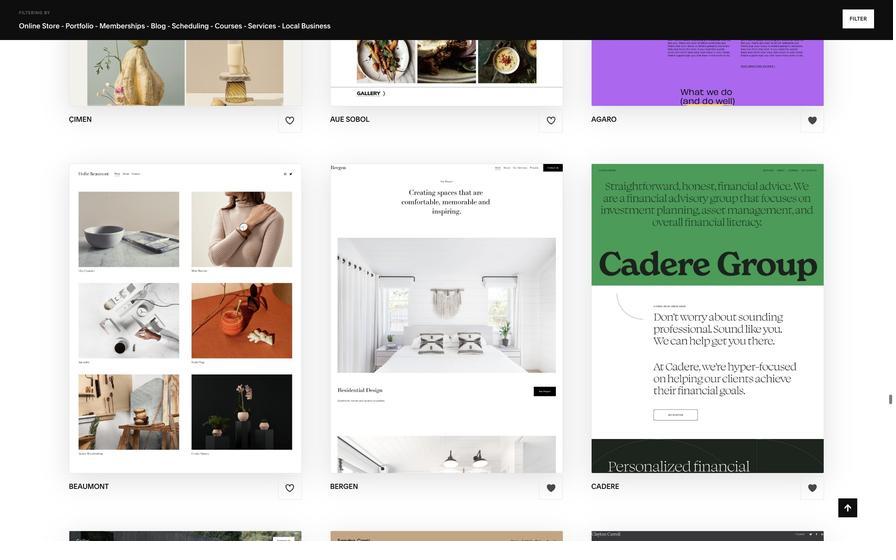 Task type: describe. For each thing, give the bounding box(es) containing it.
bergen inside button
[[451, 302, 485, 312]]

1 - from the left
[[61, 22, 64, 30]]

preview for preview bergen
[[409, 319, 447, 328]]

preview for preview beaumont
[[141, 319, 178, 328]]

with for beaumont
[[158, 302, 180, 312]]

preview beaumont
[[141, 319, 230, 328]]

start for preview bergen
[[399, 302, 425, 312]]

local
[[282, 22, 300, 30]]

start with bergen
[[399, 302, 485, 312]]

filter button
[[843, 9, 874, 28]]

start for preview beaumont
[[130, 302, 156, 312]]

filtering
[[19, 10, 43, 15]]

4 - from the left
[[167, 22, 170, 30]]

blog
[[151, 22, 166, 30]]

with for bergen
[[427, 302, 449, 312]]

2 vertical spatial cadere
[[591, 482, 619, 491]]

scheduling
[[172, 22, 209, 30]]

preview bergen link
[[409, 312, 484, 336]]

beaumont inside the start with beaumont button
[[182, 302, 231, 312]]

online
[[19, 22, 40, 30]]

by
[[44, 10, 50, 15]]

aue sobol
[[330, 115, 370, 124]]

remove bergen from your favorites list image
[[546, 483, 556, 493]]

store
[[42, 22, 60, 30]]

services
[[248, 22, 276, 30]]

6 - from the left
[[244, 22, 246, 30]]

courses
[[215, 22, 242, 30]]

add çimen to your favorites list image
[[285, 116, 295, 126]]

preview for preview cadere
[[671, 319, 708, 328]]

back to top image
[[843, 503, 853, 513]]

remove agaro from your favorites list image
[[808, 116, 817, 126]]

cadere inside preview cadere link
[[710, 319, 745, 328]]

start with bergen button
[[399, 295, 494, 319]]

portfolio
[[66, 22, 94, 30]]

bergen image
[[331, 164, 563, 473]]

2 vertical spatial bergen
[[330, 482, 358, 491]]



Task type: vqa. For each thing, say whether or not it's contained in the screenshot.
MERIDEN image
no



Task type: locate. For each thing, give the bounding box(es) containing it.
sobol
[[346, 115, 370, 124]]

- left courses
[[210, 22, 213, 30]]

1 start from the left
[[130, 302, 156, 312]]

agaro image
[[592, 0, 824, 106]]

cadere image
[[592, 164, 824, 473]]

2 preview from the left
[[409, 319, 447, 328]]

preview cadere
[[671, 319, 745, 328]]

1 horizontal spatial preview
[[409, 319, 447, 328]]

with up preview beaumont
[[158, 302, 180, 312]]

preview cadere link
[[671, 312, 745, 336]]

2 vertical spatial beaumont
[[69, 482, 109, 491]]

2 with from the left
[[427, 302, 449, 312]]

bergen
[[451, 302, 485, 312], [449, 319, 484, 328], [330, 482, 358, 491]]

1 horizontal spatial start
[[399, 302, 425, 312]]

beaumont image
[[69, 164, 301, 473]]

2 horizontal spatial with
[[688, 302, 710, 312]]

preview inside preview beaumont link
[[141, 319, 178, 328]]

2 - from the left
[[95, 22, 98, 30]]

cadere
[[712, 302, 746, 312], [710, 319, 745, 328], [591, 482, 619, 491]]

3 - from the left
[[147, 22, 149, 30]]

- right portfolio
[[95, 22, 98, 30]]

3 start from the left
[[660, 302, 686, 312]]

- right the store
[[61, 22, 64, 30]]

2 horizontal spatial preview
[[671, 319, 708, 328]]

filter
[[850, 16, 867, 22]]

- left local at left top
[[278, 22, 280, 30]]

1 with from the left
[[158, 302, 180, 312]]

1 vertical spatial beaumont
[[181, 319, 230, 328]]

2 horizontal spatial start
[[660, 302, 686, 312]]

0 vertical spatial bergen
[[451, 302, 485, 312]]

aue sobol image
[[331, 0, 563, 106]]

start with cadere
[[660, 302, 746, 312]]

agaro
[[591, 115, 617, 124]]

carroll image
[[592, 532, 824, 541]]

preview down start with cadere on the right bottom
[[671, 319, 708, 328]]

add beaumont to your favorites list image
[[285, 483, 295, 493]]

start with beaumont
[[130, 302, 231, 312]]

3 with from the left
[[688, 302, 710, 312]]

-
[[61, 22, 64, 30], [95, 22, 98, 30], [147, 22, 149, 30], [167, 22, 170, 30], [210, 22, 213, 30], [244, 22, 246, 30], [278, 22, 280, 30]]

beaumont inside preview beaumont link
[[181, 319, 230, 328]]

çimen
[[69, 115, 92, 124]]

0 horizontal spatial preview
[[141, 319, 178, 328]]

preview beaumont link
[[141, 312, 230, 336]]

cadere inside start with cadere button
[[712, 302, 746, 312]]

2 start from the left
[[399, 302, 425, 312]]

preview bergen
[[409, 319, 484, 328]]

preview down start with bergen
[[409, 319, 447, 328]]

1 vertical spatial cadere
[[710, 319, 745, 328]]

preview
[[141, 319, 178, 328], [409, 319, 447, 328], [671, 319, 708, 328]]

start
[[130, 302, 156, 312], [399, 302, 425, 312], [660, 302, 686, 312]]

with for cadere
[[688, 302, 710, 312]]

start with beaumont button
[[130, 295, 240, 319]]

start for preview cadere
[[660, 302, 686, 312]]

1 horizontal spatial with
[[427, 302, 449, 312]]

7 - from the left
[[278, 22, 280, 30]]

cami image
[[331, 532, 563, 541]]

0 horizontal spatial start
[[130, 302, 156, 312]]

- right blog
[[167, 22, 170, 30]]

with
[[158, 302, 180, 312], [427, 302, 449, 312], [688, 302, 710, 312]]

3 preview from the left
[[671, 319, 708, 328]]

0 horizontal spatial with
[[158, 302, 180, 312]]

preview inside preview cadere link
[[671, 319, 708, 328]]

çimen image
[[69, 0, 301, 106]]

beaumont
[[182, 302, 231, 312], [181, 319, 230, 328], [69, 482, 109, 491]]

business
[[301, 22, 331, 30]]

preview down the start with beaumont
[[141, 319, 178, 328]]

start with cadere button
[[660, 295, 756, 319]]

0 vertical spatial cadere
[[712, 302, 746, 312]]

remove cadere from your favorites list image
[[808, 483, 817, 493]]

1 vertical spatial bergen
[[449, 319, 484, 328]]

- right courses
[[244, 22, 246, 30]]

with up preview bergen
[[427, 302, 449, 312]]

online store - portfolio - memberships - blog - scheduling - courses - services - local business
[[19, 22, 331, 30]]

filtering by
[[19, 10, 50, 15]]

add aue sobol to your favorites list image
[[546, 116, 556, 126]]

memberships
[[99, 22, 145, 30]]

with up preview cadere
[[688, 302, 710, 312]]

0 vertical spatial beaumont
[[182, 302, 231, 312]]

1 preview from the left
[[141, 319, 178, 328]]

5 - from the left
[[210, 22, 213, 30]]

- left blog
[[147, 22, 149, 30]]

cailles image
[[69, 532, 301, 541]]

aue
[[330, 115, 344, 124]]



